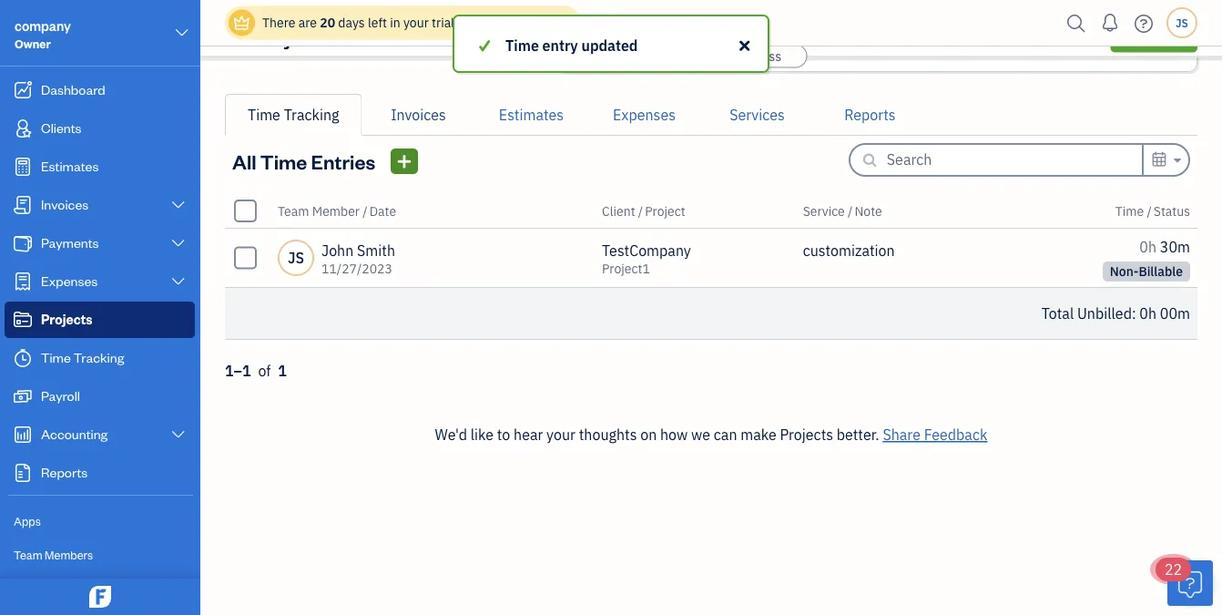 Task type: describe. For each thing, give the bounding box(es) containing it.
0h 30m remaining in budget
[[586, 16, 700, 54]]

entries
[[311, 148, 376, 174]]

1 horizontal spatial expenses
[[613, 105, 676, 124]]

to
[[497, 425, 510, 444]]

1 horizontal spatial projects
[[780, 425, 834, 444]]

team for team members
[[14, 547, 42, 562]]

project image
[[12, 311, 34, 329]]

due
[[1113, 37, 1135, 54]]

apps
[[14, 513, 41, 528]]

0 horizontal spatial expenses link
[[5, 263, 195, 300]]

js button
[[1167, 7, 1198, 38]]

payments link
[[5, 225, 195, 261]]

status link
[[1154, 202, 1191, 219]]

chevron large down image
[[174, 22, 190, 44]]

unbilled
[[1078, 304, 1132, 323]]

estimates inside main element
[[41, 157, 99, 174]]

0 vertical spatial expenses link
[[588, 94, 701, 136]]

left
[[368, 14, 387, 31]]

entry
[[543, 36, 578, 55]]

all time entries
[[232, 148, 376, 174]]

pencil image
[[1128, 25, 1148, 43]]

project link
[[645, 202, 686, 219]]

testcompany project1
[[602, 241, 691, 277]]

close image
[[737, 35, 754, 56]]

time right all
[[260, 148, 307, 174]]

1 horizontal spatial tracking
[[284, 105, 339, 124]]

projects inside main element
[[41, 310, 93, 328]]

expenses inside main element
[[41, 272, 98, 289]]

0h for 0h 30m non-billable
[[1140, 237, 1157, 256]]

money image
[[12, 387, 34, 405]]

account
[[518, 14, 567, 31]]

payments
[[41, 234, 99, 251]]

reports inside main element
[[41, 463, 88, 481]]

non-
[[1110, 263, 1139, 280]]

3
[[1088, 18, 1097, 37]]

crown image
[[232, 13, 251, 32]]

11/27/2023
[[322, 260, 393, 277]]

there
[[262, 14, 296, 31]]

1 horizontal spatial time tracking link
[[225, 94, 362, 136]]

members
[[45, 547, 93, 562]]

time left status
[[1116, 202, 1144, 219]]

go to help image
[[1130, 10, 1159, 37]]

thoughts
[[579, 425, 637, 444]]

invoice image
[[12, 196, 34, 214]]

1 / from the left
[[363, 202, 368, 219]]

until
[[1085, 37, 1110, 54]]

time
[[815, 37, 841, 54]]

share feedback button
[[883, 424, 988, 446]]

company owner
[[15, 17, 71, 51]]

0 vertical spatial your
[[404, 14, 429, 31]]

time link
[[1116, 202, 1147, 219]]

can
[[714, 425, 738, 444]]

1 horizontal spatial time tracking
[[248, 105, 339, 124]]

dashboard
[[41, 81, 105, 98]]

0h 30m non-billable
[[1110, 237, 1191, 280]]

resource center badge image
[[1168, 560, 1214, 606]]

member
[[312, 202, 360, 219]]

smith
[[357, 241, 395, 260]]

updated
[[582, 36, 638, 55]]

of
[[258, 361, 271, 380]]

total
[[1042, 304, 1074, 323]]

time tracking inside main element
[[41, 349, 124, 366]]

customization
[[803, 241, 895, 260]]

edit
[[1152, 23, 1182, 45]]

expenses
[[947, 37, 1001, 54]]

john
[[322, 241, 354, 260]]

time tracking link inside main element
[[5, 340, 195, 376]]

1
[[278, 361, 287, 380]]

team members
[[14, 547, 93, 562]]

payment image
[[12, 234, 34, 252]]

0 horizontal spatial reports link
[[5, 455, 195, 491]]

service
[[803, 202, 845, 219]]

time up all
[[248, 105, 281, 124]]

unbilled time
[[766, 37, 841, 54]]

dashboard image
[[12, 81, 34, 99]]

share
[[883, 425, 921, 444]]

note
[[855, 202, 883, 219]]

1 horizontal spatial invoices link
[[362, 94, 475, 136]]

notifications image
[[1096, 5, 1125, 41]]

projects link
[[5, 302, 195, 338]]

js inside dropdown button
[[1176, 15, 1189, 30]]

20
[[320, 14, 335, 31]]

status
[[1154, 202, 1191, 219]]

0 vertical spatial reports
[[845, 105, 896, 124]]

hear
[[514, 425, 543, 444]]

time inside main element
[[41, 349, 71, 366]]

clients link
[[5, 110, 195, 147]]

date
[[370, 202, 396, 219]]

estimates link for payments link
[[5, 149, 195, 185]]

chevron large down image for invoices
[[170, 198, 187, 212]]

1–1
[[225, 361, 251, 380]]

apps link
[[5, 506, 195, 538]]

search image
[[1062, 10, 1092, 37]]

unbilled for unbilled time
[[766, 37, 812, 54]]

payroll link
[[5, 378, 195, 415]]

accounting link
[[5, 416, 195, 453]]

service / note
[[803, 202, 883, 219]]

caretdown image
[[1172, 149, 1182, 171]]

chart image
[[12, 425, 34, 444]]

accounting
[[41, 425, 108, 442]]

:
[[1132, 304, 1137, 323]]

estimates link for services "link"
[[475, 94, 588, 136]]

project
[[645, 202, 686, 219]]

1 horizontal spatial estimates
[[499, 105, 564, 124]]

team member / date
[[278, 202, 396, 219]]



Task type: vqa. For each thing, say whether or not it's contained in the screenshot.
cash
no



Task type: locate. For each thing, give the bounding box(es) containing it.
js left the john
[[288, 248, 304, 267]]

1 vertical spatial projects
[[780, 425, 834, 444]]

time down the upgrade account link
[[506, 36, 539, 55]]

expense image
[[12, 272, 34, 291]]

1 vertical spatial time tracking link
[[5, 340, 195, 376]]

/ for client
[[639, 202, 643, 219]]

0 horizontal spatial projects
[[41, 310, 93, 328]]

Search text field
[[887, 145, 1142, 174]]

2 / from the left
[[639, 202, 643, 219]]

0 horizontal spatial project1
[[254, 24, 326, 50]]

like
[[471, 425, 494, 444]]

company
[[15, 17, 71, 34]]

0 horizontal spatial unbilled
[[766, 37, 812, 54]]

freshbooks image
[[86, 586, 115, 608]]

chevron large down image for expenses
[[170, 274, 187, 289]]

dashboard link
[[5, 72, 195, 108]]

days right 3
[[1101, 18, 1131, 37]]

in
[[390, 14, 401, 31], [646, 37, 656, 54]]

calendar image left caretdown image
[[1151, 149, 1168, 170]]

1 vertical spatial invoices link
[[5, 187, 195, 223]]

we
[[692, 425, 711, 444]]

22 button
[[1156, 558, 1214, 606]]

estimate image
[[12, 158, 34, 176]]

service link
[[803, 202, 848, 219]]

chevron large down image inside payments link
[[170, 236, 187, 251]]

reports link
[[814, 94, 927, 136], [5, 455, 195, 491]]

time tracking up all time entries
[[248, 105, 339, 124]]

expenses
[[613, 105, 676, 124], [41, 272, 98, 289]]

1 horizontal spatial expenses link
[[588, 94, 701, 136]]

0 vertical spatial projects
[[41, 310, 93, 328]]

project1 right the crown image
[[254, 24, 326, 50]]

estimates down the clients
[[41, 157, 99, 174]]

team for team member / date
[[278, 202, 309, 219]]

estimates down entry
[[499, 105, 564, 124]]

in left budget at the top right of page
[[646, 37, 656, 54]]

time tracking link up all time entries
[[225, 94, 362, 136]]

invoices
[[391, 105, 446, 124], [41, 195, 89, 213]]

better.
[[837, 425, 880, 444]]

0 vertical spatial project1
[[254, 24, 326, 50]]

1 horizontal spatial unbilled
[[897, 37, 944, 54]]

0 vertical spatial time tracking link
[[225, 94, 362, 136]]

trial.
[[432, 14, 458, 31]]

/ left status
[[1147, 202, 1152, 219]]

1–1 of 1
[[225, 361, 287, 380]]

project1 inside testcompany project1
[[602, 260, 650, 277]]

chevron large down image inside expenses link
[[170, 274, 187, 289]]

projects image
[[225, 23, 250, 52]]

chevron large down image inside accounting link
[[170, 427, 187, 442]]

client image
[[12, 119, 34, 138]]

time right timer image
[[41, 349, 71, 366]]

1 vertical spatial invoices
[[41, 195, 89, 213]]

time entry menu image
[[396, 150, 413, 172]]

0 horizontal spatial estimates link
[[5, 149, 195, 185]]

0 horizontal spatial calendar image
[[1101, 0, 1118, 16]]

22
[[1165, 560, 1183, 579]]

total unbilled : 0h 00m
[[1042, 304, 1191, 323]]

upgrade account link
[[461, 14, 567, 31]]

1 vertical spatial tracking
[[74, 349, 124, 366]]

/ for service
[[848, 202, 853, 219]]

report image
[[12, 464, 34, 482]]

0 horizontal spatial time tracking
[[41, 349, 124, 366]]

0 horizontal spatial estimates
[[41, 157, 99, 174]]

project1 down client on the top of page
[[602, 260, 650, 277]]

your
[[404, 14, 429, 31], [547, 425, 576, 444]]

estimates
[[499, 105, 564, 124], [41, 157, 99, 174]]

calendar image
[[1101, 0, 1118, 16], [1151, 149, 1168, 170]]

0 horizontal spatial expenses
[[41, 272, 98, 289]]

unbilled for unbilled expenses
[[897, 37, 944, 54]]

30m for 0h 30m non-billable
[[1161, 237, 1191, 256]]

invoices up time entry menu image on the top of page
[[391, 105, 446, 124]]

1 vertical spatial time tracking
[[41, 349, 124, 366]]

1 horizontal spatial project1
[[602, 260, 650, 277]]

1 horizontal spatial 30m
[[1161, 237, 1191, 256]]

0 vertical spatial estimates
[[499, 105, 564, 124]]

4 chevron large down image from the top
[[170, 427, 187, 442]]

0 vertical spatial estimates link
[[475, 94, 588, 136]]

client / project
[[602, 202, 686, 219]]

client
[[602, 202, 636, 219]]

0 horizontal spatial js
[[288, 248, 304, 267]]

0 horizontal spatial days
[[338, 14, 365, 31]]

invoices link
[[362, 94, 475, 136], [5, 187, 195, 223]]

1 vertical spatial expenses
[[41, 272, 98, 289]]

1 vertical spatial your
[[547, 425, 576, 444]]

invoices inside main element
[[41, 195, 89, 213]]

0 vertical spatial invoices
[[391, 105, 446, 124]]

1 unbilled from the left
[[766, 37, 812, 54]]

invoices link up time entry menu image on the top of page
[[362, 94, 475, 136]]

chevron large down image for payments
[[170, 236, 187, 251]]

team left member
[[278, 202, 309, 219]]

1 horizontal spatial team
[[278, 202, 309, 219]]

time entry updated status
[[0, 15, 1223, 73]]

1 vertical spatial expenses link
[[5, 263, 195, 300]]

0 vertical spatial team
[[278, 202, 309, 219]]

0 vertical spatial expenses
[[613, 105, 676, 124]]

edit link
[[1111, 15, 1198, 52]]

1 horizontal spatial reports
[[845, 105, 896, 124]]

timetracking image
[[633, 0, 652, 16]]

services
[[730, 105, 785, 124]]

1 horizontal spatial estimates link
[[475, 94, 588, 136]]

30m inside 0h 30m non-billable
[[1161, 237, 1191, 256]]

00m
[[1161, 304, 1191, 323]]

30m
[[637, 16, 671, 38], [1161, 237, 1191, 256]]

check image
[[477, 35, 493, 56]]

clients
[[41, 119, 82, 136]]

1 horizontal spatial your
[[547, 425, 576, 444]]

0h inside 0h 30m remaining in budget
[[614, 16, 633, 38]]

reports link down accounting link
[[5, 455, 195, 491]]

2 vertical spatial 0h
[[1140, 304, 1157, 323]]

time tracking link
[[225, 94, 362, 136], [5, 340, 195, 376]]

are
[[299, 14, 317, 31]]

project1
[[254, 24, 326, 50], [602, 260, 650, 277]]

testcompany
[[602, 241, 691, 260]]

calendar image up "3 days until due"
[[1101, 0, 1118, 16]]

expenses down "payments"
[[41, 272, 98, 289]]

0h for 0h 30m remaining in budget
[[614, 16, 633, 38]]

main element
[[0, 0, 246, 615]]

0 vertical spatial reports link
[[814, 94, 927, 136]]

time inside status
[[506, 36, 539, 55]]

3 days until due
[[1085, 18, 1135, 54]]

team down apps at bottom
[[14, 547, 42, 562]]

/ left date link
[[363, 202, 368, 219]]

3 chevron large down image from the top
[[170, 274, 187, 289]]

note link
[[855, 202, 883, 219]]

days right 20
[[338, 14, 365, 31]]

0 vertical spatial calendar image
[[1101, 0, 1118, 16]]

your left trial.
[[404, 14, 429, 31]]

0 vertical spatial 0h
[[614, 16, 633, 38]]

tracking up all time entries
[[284, 105, 339, 124]]

projects right project icon
[[41, 310, 93, 328]]

projects right make
[[780, 425, 834, 444]]

30m for 0h 30m remaining in budget
[[637, 16, 671, 38]]

0 vertical spatial time tracking
[[248, 105, 339, 124]]

expenses down the 'remaining'
[[613, 105, 676, 124]]

2 chevron large down image from the top
[[170, 236, 187, 251]]

settings for this project image
[[344, 27, 363, 49]]

/ right client on the top of page
[[639, 202, 643, 219]]

0 horizontal spatial invoices link
[[5, 187, 195, 223]]

0 vertical spatial tracking
[[284, 105, 339, 124]]

invoices link up payments link
[[5, 187, 195, 223]]

expenses link down the 'remaining'
[[588, 94, 701, 136]]

estimates link down clients link
[[5, 149, 195, 185]]

team members link
[[5, 539, 195, 571]]

1 vertical spatial project1
[[602, 260, 650, 277]]

upgrade
[[465, 14, 515, 31]]

tracking inside main element
[[74, 349, 124, 366]]

unbilled expenses
[[897, 37, 1001, 54]]

unbilled left expenses
[[897, 37, 944, 54]]

we'd
[[435, 425, 467, 444]]

chevron large down image for accounting
[[170, 427, 187, 442]]

0 horizontal spatial tracking
[[74, 349, 124, 366]]

expenses link down payments link
[[5, 263, 195, 300]]

time tracking down projects link
[[41, 349, 124, 366]]

3 / from the left
[[848, 202, 853, 219]]

js right go to help image
[[1176, 15, 1189, 30]]

billable
[[1139, 263, 1184, 280]]

your right hear
[[547, 425, 576, 444]]

1 vertical spatial team
[[14, 547, 42, 562]]

1 vertical spatial estimates
[[41, 157, 99, 174]]

4 / from the left
[[1147, 202, 1152, 219]]

time entry updated
[[506, 36, 638, 55]]

we'd like to hear your thoughts on how we can make projects better. share feedback
[[435, 425, 988, 444]]

unbilled
[[766, 37, 812, 54], [897, 37, 944, 54]]

services link
[[701, 94, 814, 136]]

owner
[[15, 36, 51, 51]]

0 vertical spatial 30m
[[637, 16, 671, 38]]

date link
[[370, 202, 396, 219]]

1 vertical spatial 30m
[[1161, 237, 1191, 256]]

1 vertical spatial js
[[288, 248, 304, 267]]

estimates link down entry
[[475, 94, 588, 136]]

make
[[741, 425, 777, 444]]

budget
[[659, 37, 700, 54]]

there are 20 days left in your trial. upgrade account
[[262, 14, 567, 31]]

1 vertical spatial in
[[646, 37, 656, 54]]

0 horizontal spatial team
[[14, 547, 42, 562]]

time tracking link down projects link
[[5, 340, 195, 376]]

0 horizontal spatial reports
[[41, 463, 88, 481]]

unbilled left time
[[766, 37, 812, 54]]

reports
[[845, 105, 896, 124], [41, 463, 88, 481]]

1 horizontal spatial js
[[1176, 15, 1189, 30]]

remaining
[[586, 37, 643, 54]]

how
[[661, 425, 688, 444]]

30m inside 0h 30m remaining in budget
[[637, 16, 671, 38]]

0 horizontal spatial time tracking link
[[5, 340, 195, 376]]

0 vertical spatial js
[[1176, 15, 1189, 30]]

team inside main element
[[14, 547, 42, 562]]

payroll
[[41, 387, 80, 404]]

0 vertical spatial invoices link
[[362, 94, 475, 136]]

estimates link
[[475, 94, 588, 136], [5, 149, 195, 185]]

all
[[232, 148, 257, 174]]

1 vertical spatial estimates link
[[5, 149, 195, 185]]

0h inside 0h 30m non-billable
[[1140, 237, 1157, 256]]

1 horizontal spatial reports link
[[814, 94, 927, 136]]

js
[[1176, 15, 1189, 30], [288, 248, 304, 267]]

1 chevron large down image from the top
[[170, 198, 187, 212]]

/ for time
[[1147, 202, 1152, 219]]

in inside 0h 30m remaining in budget
[[646, 37, 656, 54]]

invoices up "payments"
[[41, 195, 89, 213]]

1 horizontal spatial days
[[1101, 18, 1131, 37]]

1 horizontal spatial in
[[646, 37, 656, 54]]

1 vertical spatial calendar image
[[1151, 149, 1168, 170]]

time
[[506, 36, 539, 55], [248, 105, 281, 124], [260, 148, 307, 174], [1116, 202, 1144, 219], [41, 349, 71, 366]]

reports link down time
[[814, 94, 927, 136]]

tracking
[[284, 105, 339, 124], [74, 349, 124, 366]]

feedback
[[925, 425, 988, 444]]

days inside "3 days until due"
[[1101, 18, 1131, 37]]

0 vertical spatial in
[[390, 14, 401, 31]]

0 horizontal spatial 30m
[[637, 16, 671, 38]]

on
[[641, 425, 657, 444]]

2 unbilled from the left
[[897, 37, 944, 54]]

days
[[338, 14, 365, 31], [1101, 18, 1131, 37]]

time / status
[[1116, 202, 1191, 219]]

1 horizontal spatial calendar image
[[1151, 149, 1168, 170]]

1 vertical spatial 0h
[[1140, 237, 1157, 256]]

in right the left
[[390, 14, 401, 31]]

chevron large down image
[[170, 198, 187, 212], [170, 236, 187, 251], [170, 274, 187, 289], [170, 427, 187, 442]]

0 horizontal spatial invoices
[[41, 195, 89, 213]]

1 horizontal spatial invoices
[[391, 105, 446, 124]]

1 vertical spatial reports
[[41, 463, 88, 481]]

0 horizontal spatial in
[[390, 14, 401, 31]]

timer image
[[12, 349, 34, 367]]

tracking down projects link
[[74, 349, 124, 366]]

john smith 11/27/2023
[[322, 241, 395, 277]]

/ left note link
[[848, 202, 853, 219]]

1 vertical spatial reports link
[[5, 455, 195, 491]]

0 horizontal spatial your
[[404, 14, 429, 31]]

0h
[[614, 16, 633, 38], [1140, 237, 1157, 256], [1140, 304, 1157, 323]]



